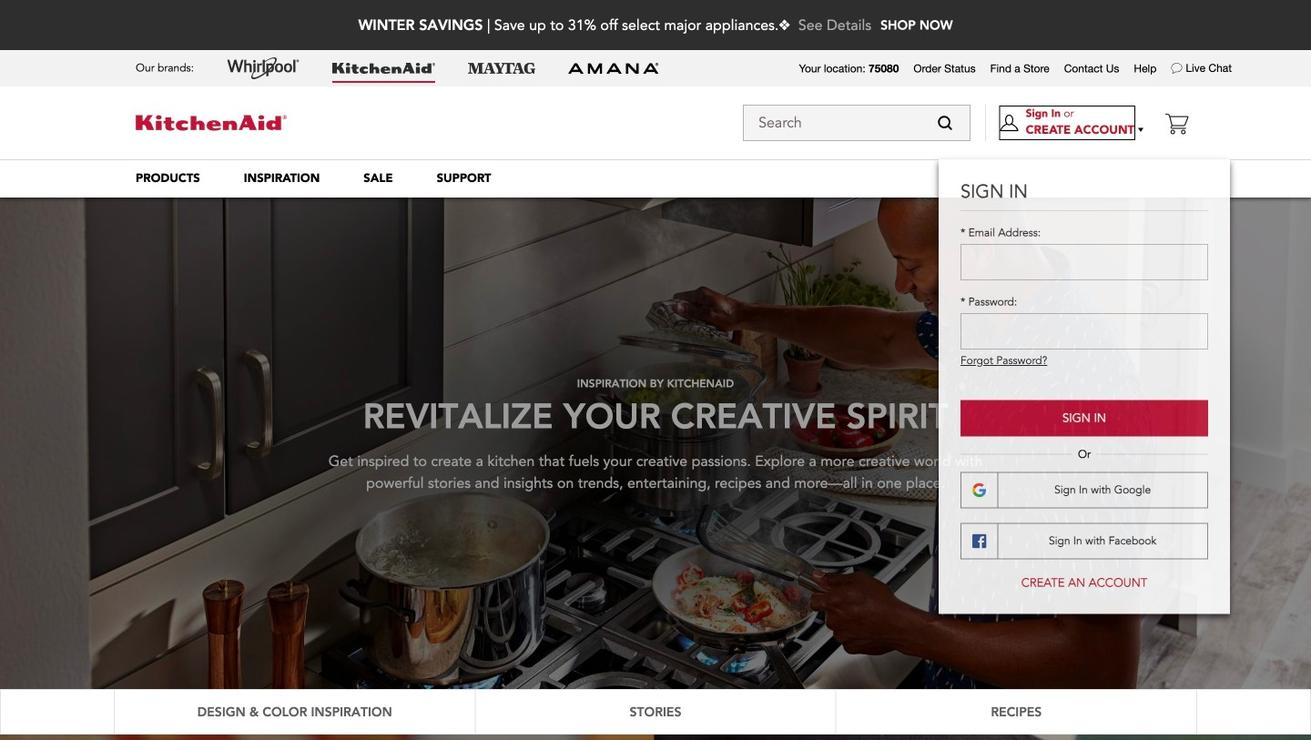 Task type: vqa. For each thing, say whether or not it's contained in the screenshot.
Amana image
yes



Task type: describe. For each thing, give the bounding box(es) containing it.
amana image
[[568, 62, 659, 75]]

whirlpool image
[[227, 57, 300, 79]]



Task type: locate. For each thing, give the bounding box(es) containing it.
0 vertical spatial kitchenaid image
[[332, 63, 435, 74]]

Email email field
[[961, 244, 1208, 280]]

0 horizontal spatial kitchenaid image
[[136, 115, 287, 131]]

Search search field
[[743, 105, 971, 141]]

1 horizontal spatial kitchenaid image
[[332, 63, 435, 74]]

menu
[[114, 159, 1197, 198]]

kitchenaid image
[[332, 63, 435, 74], [136, 115, 287, 131]]

Password password field
[[961, 313, 1208, 350]]

maytag image
[[468, 63, 535, 74]]

1 vertical spatial kitchenaid image
[[136, 115, 287, 131]]



